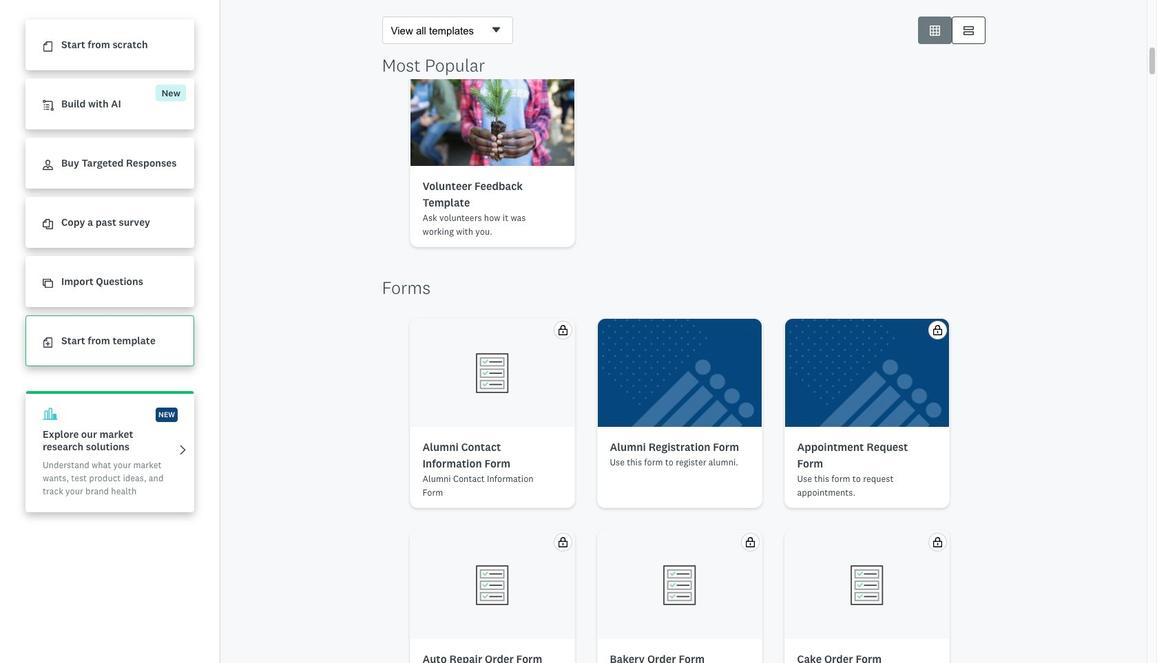 Task type: locate. For each thing, give the bounding box(es) containing it.
grid image
[[930, 25, 940, 35]]

lock image for bakery order form "image"
[[745, 537, 755, 548]]

documentplus image
[[43, 338, 53, 348]]

lock image
[[558, 325, 568, 335], [932, 325, 943, 335], [558, 537, 568, 548], [745, 537, 755, 548]]

volunteer feedback template image
[[410, 58, 574, 166]]

bakery order form image
[[658, 563, 702, 607]]

auto repair order form image
[[470, 563, 514, 607]]

lock image for appointment request form image
[[932, 325, 943, 335]]

documentclone image
[[43, 219, 53, 230]]

lock image for auto repair order form image
[[558, 537, 568, 548]]

chevronright image
[[178, 445, 188, 455]]



Task type: describe. For each thing, give the bounding box(es) containing it.
cake order form image
[[845, 563, 889, 607]]

textboxmultiple image
[[963, 25, 974, 35]]

lock image for alumni contact information form image
[[558, 325, 568, 335]]

lock image
[[932, 537, 943, 548]]

alumni contact information form image
[[470, 351, 514, 395]]

appointment request form image
[[785, 319, 949, 427]]

clone image
[[43, 278, 53, 289]]

document image
[[43, 41, 53, 52]]

user image
[[43, 160, 53, 170]]

alumni registration form image
[[598, 319, 762, 427]]



Task type: vqa. For each thing, say whether or not it's contained in the screenshot.
Document icon
yes



